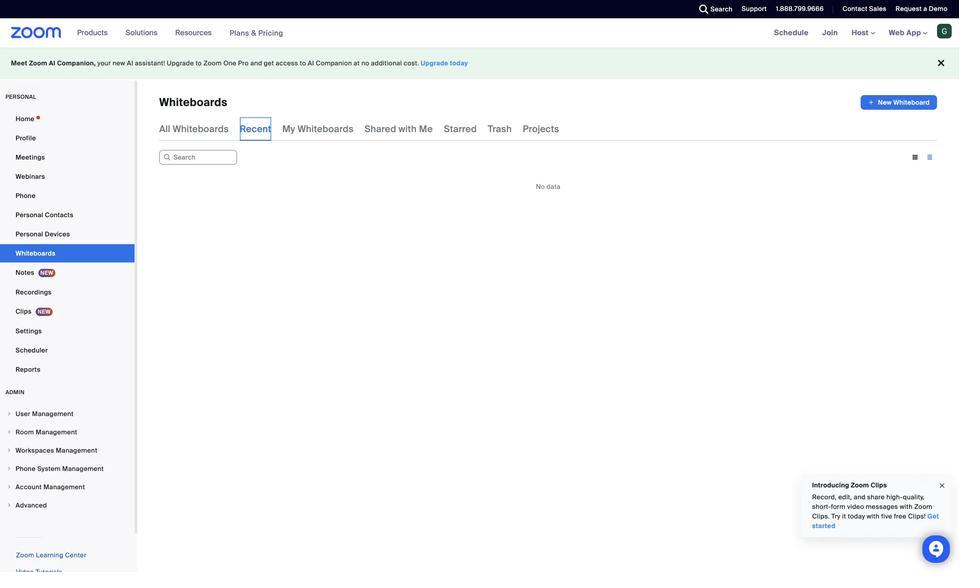 Task type: describe. For each thing, give the bounding box(es) containing it.
support
[[742, 5, 767, 13]]

products
[[77, 28, 108, 38]]

trash
[[488, 123, 512, 135]]

request a demo
[[896, 5, 948, 13]]

scheduler
[[16, 347, 48, 355]]

cost.
[[404, 59, 419, 67]]

user management
[[16, 410, 74, 418]]

clips link
[[0, 303, 135, 321]]

room management menu item
[[0, 424, 135, 441]]

profile link
[[0, 129, 135, 147]]

all whiteboards
[[159, 123, 229, 135]]

right image
[[6, 485, 12, 490]]

companion,
[[57, 59, 96, 67]]

settings link
[[0, 322, 135, 341]]

clips!
[[909, 513, 926, 521]]

2 to from the left
[[300, 59, 306, 67]]

products button
[[77, 18, 112, 48]]

today inside record, edit, and share high-quality, short-form video messages with zoom clips. try it today with five free clips!
[[848, 513, 866, 521]]

one
[[223, 59, 237, 67]]

edit,
[[839, 494, 853, 502]]

system
[[37, 465, 61, 473]]

zoom logo image
[[11, 27, 61, 38]]

workspaces management
[[16, 447, 97, 455]]

it
[[843, 513, 847, 521]]

resources button
[[175, 18, 216, 48]]

shared with me
[[365, 123, 433, 135]]

right image for room
[[6, 430, 12, 435]]

personal for personal contacts
[[16, 211, 43, 219]]

right image for user
[[6, 412, 12, 417]]

zoom learning center link
[[16, 552, 86, 560]]

web app
[[889, 28, 922, 38]]

room management
[[16, 429, 77, 437]]

today inside meet zoom ai companion, footer
[[450, 59, 468, 67]]

management for room management
[[36, 429, 77, 437]]

video
[[848, 503, 865, 511]]

zoom left learning at bottom left
[[16, 552, 34, 560]]

and inside record, edit, and share high-quality, short-form video messages with zoom clips. try it today with five free clips!
[[854, 494, 866, 502]]

meetings link
[[0, 148, 135, 167]]

admin menu menu
[[0, 406, 135, 516]]

management for account management
[[43, 483, 85, 492]]

app
[[907, 28, 922, 38]]

five
[[882, 513, 893, 521]]

scheduler link
[[0, 342, 135, 360]]

devices
[[45, 230, 70, 239]]

solutions
[[126, 28, 158, 38]]

introducing zoom clips
[[813, 482, 887, 490]]

access
[[276, 59, 298, 67]]

right image for phone
[[6, 467, 12, 472]]

introducing
[[813, 482, 850, 490]]

whiteboards inside application
[[159, 95, 228, 109]]

1 upgrade from the left
[[167, 59, 194, 67]]

1.888.799.9666
[[776, 5, 824, 13]]

account management menu item
[[0, 479, 135, 496]]

profile
[[16, 134, 36, 142]]

room
[[16, 429, 34, 437]]

get started
[[813, 513, 940, 531]]

try
[[832, 513, 841, 521]]

meet zoom ai companion, your new ai assistant! upgrade to zoom one pro and get access to ai companion at no additional cost. upgrade today
[[11, 59, 468, 67]]

new
[[113, 59, 125, 67]]

management for user management
[[32, 410, 74, 418]]

me
[[419, 123, 433, 135]]

zoom left the "one"
[[204, 59, 222, 67]]

additional
[[371, 59, 402, 67]]

personal devices link
[[0, 225, 135, 244]]

advanced menu item
[[0, 497, 135, 515]]

recordings
[[16, 288, 52, 297]]

companion
[[316, 59, 352, 67]]

reports
[[16, 366, 40, 374]]

new
[[878, 98, 892, 107]]

3 ai from the left
[[308, 59, 314, 67]]

user management menu item
[[0, 406, 135, 423]]

close image
[[939, 481, 946, 491]]

zoom learning center
[[16, 552, 86, 560]]

pricing
[[258, 28, 283, 38]]

reports link
[[0, 361, 135, 379]]

free
[[894, 513, 907, 521]]

upgrade today link
[[421, 59, 468, 67]]

plans & pricing
[[230, 28, 283, 38]]

record, edit, and share high-quality, short-form video messages with zoom clips. try it today with five free clips!
[[813, 494, 933, 521]]

get started link
[[813, 513, 940, 531]]

search button
[[693, 0, 735, 18]]

contacts
[[45, 211, 73, 219]]

account management
[[16, 483, 85, 492]]

personal for personal devices
[[16, 230, 43, 239]]

search
[[711, 5, 733, 13]]

home link
[[0, 110, 135, 128]]

whiteboards right my
[[298, 123, 354, 135]]

no
[[362, 59, 370, 67]]

form
[[831, 503, 846, 511]]

shared
[[365, 123, 396, 135]]

add image
[[868, 98, 875, 107]]

whiteboards link
[[0, 244, 135, 263]]

whiteboard
[[894, 98, 930, 107]]

2 vertical spatial with
[[867, 513, 880, 521]]

zoom up edit,
[[851, 482, 870, 490]]

list mode, selected image
[[923, 153, 938, 162]]

workspaces management menu item
[[0, 442, 135, 460]]

clips.
[[813, 513, 830, 521]]

2 horizontal spatial with
[[900, 503, 913, 511]]



Task type: locate. For each thing, give the bounding box(es) containing it.
right image up right icon
[[6, 467, 12, 472]]

notes
[[16, 269, 34, 277]]

advanced
[[16, 502, 47, 510]]

with down messages
[[867, 513, 880, 521]]

right image left workspaces at the bottom left of the page
[[6, 448, 12, 454]]

meet zoom ai companion, footer
[[0, 48, 960, 79]]

my whiteboards
[[282, 123, 354, 135]]

ai left companion
[[308, 59, 314, 67]]

1 personal from the top
[[16, 211, 43, 219]]

2 personal from the top
[[16, 230, 43, 239]]

recordings link
[[0, 283, 135, 302]]

management inside menu item
[[32, 410, 74, 418]]

4 right image from the top
[[6, 467, 12, 472]]

whiteboards up all whiteboards
[[159, 95, 228, 109]]

2 phone from the top
[[16, 465, 36, 473]]

to down resources dropdown button
[[196, 59, 202, 67]]

1 horizontal spatial upgrade
[[421, 59, 449, 67]]

product information navigation
[[70, 18, 290, 48]]

Search text field
[[159, 150, 237, 165]]

0 horizontal spatial clips
[[16, 308, 32, 316]]

1 horizontal spatial with
[[867, 513, 880, 521]]

1 vertical spatial with
[[900, 503, 913, 511]]

plans & pricing link
[[230, 28, 283, 38], [230, 28, 283, 38]]

personal
[[5, 93, 36, 101]]

1 to from the left
[[196, 59, 202, 67]]

request a demo link
[[889, 0, 960, 18], [896, 5, 948, 13]]

host button
[[852, 28, 876, 38]]

account
[[16, 483, 42, 492]]

phone system management
[[16, 465, 104, 473]]

clips inside personal menu menu
[[16, 308, 32, 316]]

banner containing products
[[0, 18, 960, 48]]

2 upgrade from the left
[[421, 59, 449, 67]]

schedule link
[[768, 18, 816, 48]]

upgrade right cost.
[[421, 59, 449, 67]]

tabs of all whiteboard page tab list
[[159, 117, 560, 141]]

sales
[[870, 5, 887, 13]]

right image inside room management menu item
[[6, 430, 12, 435]]

with left me
[[399, 123, 417, 135]]

personal down personal contacts
[[16, 230, 43, 239]]

settings
[[16, 327, 42, 336]]

share
[[868, 494, 885, 502]]

1 vertical spatial clips
[[871, 482, 887, 490]]

management up the workspaces management
[[36, 429, 77, 437]]

right image inside advanced menu item
[[6, 503, 12, 509]]

contact
[[843, 5, 868, 13]]

1 horizontal spatial ai
[[127, 59, 133, 67]]

3 right image from the top
[[6, 448, 12, 454]]

2 horizontal spatial ai
[[308, 59, 314, 67]]

projects
[[523, 123, 560, 135]]

right image for workspaces
[[6, 448, 12, 454]]

&
[[251, 28, 257, 38]]

phone system management menu item
[[0, 461, 135, 478]]

management down phone system management menu item
[[43, 483, 85, 492]]

short-
[[813, 503, 831, 511]]

right image inside the workspaces management "menu item"
[[6, 448, 12, 454]]

your
[[98, 59, 111, 67]]

profile picture image
[[938, 24, 952, 38]]

personal devices
[[16, 230, 70, 239]]

0 horizontal spatial and
[[251, 59, 262, 67]]

workspaces
[[16, 447, 54, 455]]

demo
[[929, 5, 948, 13]]

schedule
[[774, 28, 809, 38]]

plans
[[230, 28, 249, 38]]

0 vertical spatial with
[[399, 123, 417, 135]]

grid mode, not selected image
[[908, 153, 923, 162]]

right image
[[6, 412, 12, 417], [6, 430, 12, 435], [6, 448, 12, 454], [6, 467, 12, 472], [6, 503, 12, 509]]

management down room management menu item
[[56, 447, 97, 455]]

0 vertical spatial personal
[[16, 211, 43, 219]]

today
[[450, 59, 468, 67], [848, 513, 866, 521]]

whiteboards application
[[159, 95, 938, 110]]

1 horizontal spatial and
[[854, 494, 866, 502]]

pro
[[238, 59, 249, 67]]

1 right image from the top
[[6, 412, 12, 417]]

started
[[813, 522, 836, 531]]

new whiteboard button
[[861, 95, 938, 110]]

quality,
[[903, 494, 925, 502]]

a
[[924, 5, 928, 13]]

1 horizontal spatial to
[[300, 59, 306, 67]]

record,
[[813, 494, 837, 502]]

clips up settings
[[16, 308, 32, 316]]

admin
[[5, 389, 25, 396]]

webinars
[[16, 173, 45, 181]]

right image left room
[[6, 430, 12, 435]]

0 horizontal spatial upgrade
[[167, 59, 194, 67]]

phone inside phone link
[[16, 192, 36, 200]]

messages
[[866, 503, 899, 511]]

no data
[[536, 183, 561, 191]]

host
[[852, 28, 871, 38]]

right image inside phone system management menu item
[[6, 467, 12, 472]]

right image down right icon
[[6, 503, 12, 509]]

1 ai from the left
[[49, 59, 55, 67]]

webinars link
[[0, 168, 135, 186]]

1 horizontal spatial clips
[[871, 482, 887, 490]]

with up free
[[900, 503, 913, 511]]

assistant!
[[135, 59, 165, 67]]

personal up personal devices
[[16, 211, 43, 219]]

0 horizontal spatial today
[[450, 59, 468, 67]]

1 vertical spatial and
[[854, 494, 866, 502]]

meet
[[11, 59, 27, 67]]

phone inside phone system management menu item
[[16, 465, 36, 473]]

0 horizontal spatial with
[[399, 123, 417, 135]]

request
[[896, 5, 922, 13]]

5 right image from the top
[[6, 503, 12, 509]]

and inside meet zoom ai companion, footer
[[251, 59, 262, 67]]

phone up account
[[16, 465, 36, 473]]

zoom
[[29, 59, 47, 67], [204, 59, 222, 67], [851, 482, 870, 490], [915, 503, 933, 511], [16, 552, 34, 560]]

management up room management
[[32, 410, 74, 418]]

banner
[[0, 18, 960, 48]]

join link
[[816, 18, 845, 48]]

0 horizontal spatial to
[[196, 59, 202, 67]]

personal
[[16, 211, 43, 219], [16, 230, 43, 239]]

no
[[536, 183, 545, 191]]

contact sales
[[843, 5, 887, 13]]

clips up share
[[871, 482, 887, 490]]

phone for phone
[[16, 192, 36, 200]]

right image left user on the bottom of page
[[6, 412, 12, 417]]

zoom up clips!
[[915, 503, 933, 511]]

whiteboards down personal devices
[[16, 250, 55, 258]]

and left "get"
[[251, 59, 262, 67]]

ai left companion,
[[49, 59, 55, 67]]

my
[[282, 123, 295, 135]]

personal menu menu
[[0, 110, 135, 380]]

solutions button
[[126, 18, 162, 48]]

at
[[354, 59, 360, 67]]

whiteboards up 'search' text box
[[173, 123, 229, 135]]

phone link
[[0, 187, 135, 205]]

1.888.799.9666 button
[[770, 0, 827, 18], [776, 5, 824, 13]]

zoom right meet
[[29, 59, 47, 67]]

0 vertical spatial today
[[450, 59, 468, 67]]

with inside tabs of all whiteboard page tab list
[[399, 123, 417, 135]]

zoom inside record, edit, and share high-quality, short-form video messages with zoom clips. try it today with five free clips!
[[915, 503, 933, 511]]

management for workspaces management
[[56, 447, 97, 455]]

management inside menu item
[[62, 465, 104, 473]]

ai right new
[[127, 59, 133, 67]]

2 right image from the top
[[6, 430, 12, 435]]

meetings
[[16, 153, 45, 162]]

2 ai from the left
[[127, 59, 133, 67]]

user
[[16, 410, 30, 418]]

1 phone from the top
[[16, 192, 36, 200]]

1 horizontal spatial today
[[848, 513, 866, 521]]

upgrade down product information navigation
[[167, 59, 194, 67]]

management inside "menu item"
[[56, 447, 97, 455]]

notes link
[[0, 264, 135, 282]]

meetings navigation
[[768, 18, 960, 48]]

get
[[928, 513, 940, 521]]

high-
[[887, 494, 903, 502]]

learning
[[36, 552, 63, 560]]

1 vertical spatial phone
[[16, 465, 36, 473]]

phone down webinars
[[16, 192, 36, 200]]

get
[[264, 59, 274, 67]]

whiteboards inside personal menu menu
[[16, 250, 55, 258]]

new whiteboard
[[878, 98, 930, 107]]

management up account management menu item
[[62, 465, 104, 473]]

phone for phone system management
[[16, 465, 36, 473]]

join
[[823, 28, 838, 38]]

0 vertical spatial clips
[[16, 308, 32, 316]]

1 vertical spatial today
[[848, 513, 866, 521]]

to right access
[[300, 59, 306, 67]]

0 vertical spatial phone
[[16, 192, 36, 200]]

and up video
[[854, 494, 866, 502]]

right image inside user management menu item
[[6, 412, 12, 417]]

support link
[[735, 0, 770, 18], [742, 5, 767, 13]]

personal contacts
[[16, 211, 73, 219]]

0 horizontal spatial ai
[[49, 59, 55, 67]]

1 vertical spatial personal
[[16, 230, 43, 239]]

data
[[547, 183, 561, 191]]

0 vertical spatial and
[[251, 59, 262, 67]]

personal contacts link
[[0, 206, 135, 224]]



Task type: vqa. For each thing, say whether or not it's contained in the screenshot.
second right image from the top
yes



